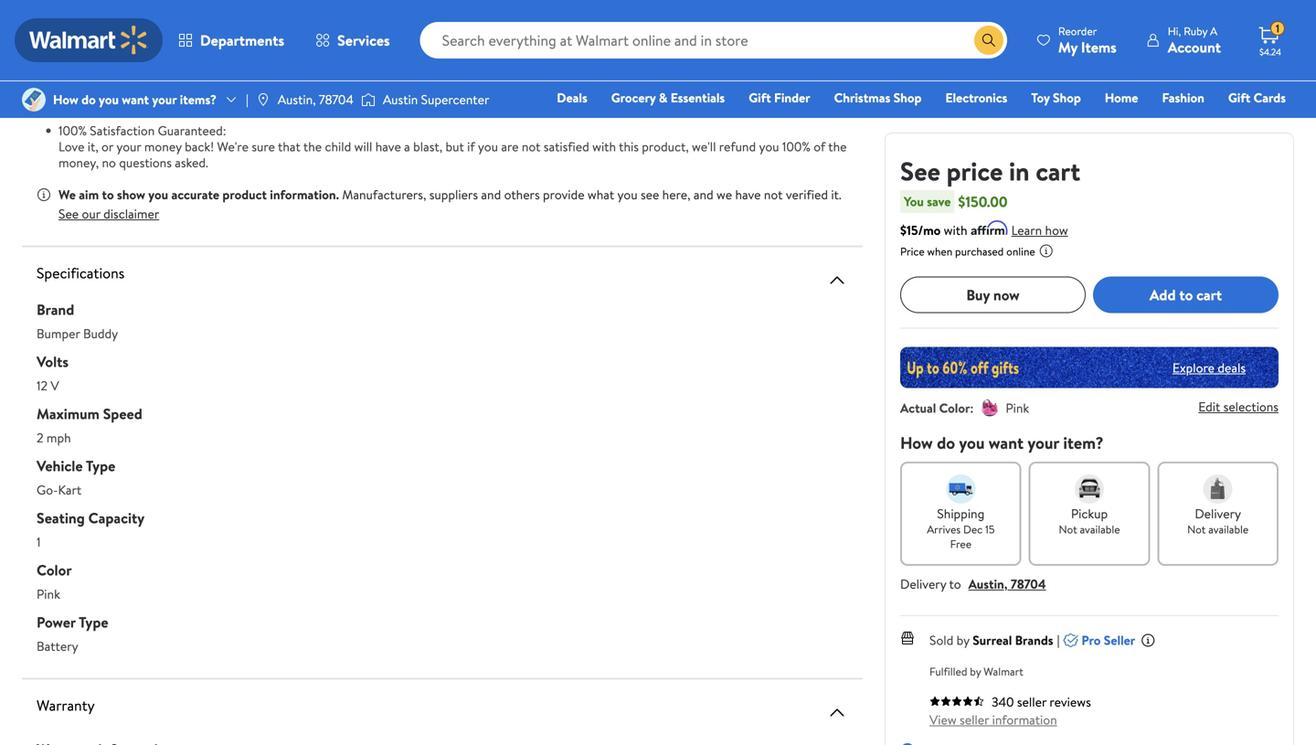 Task type: describe. For each thing, give the bounding box(es) containing it.
blast,
[[413, 138, 443, 155]]

for
[[118, 74, 134, 91]]

12
[[37, 377, 48, 394]]

play
[[445, 90, 467, 107]]

hi, ruby a account
[[1168, 23, 1221, 57]]

will inside great gift for that little child: it's the perfect birthday or holiday gift or any other occasion. they will play endlessly and have a blast!
[[424, 90, 442, 107]]

actual
[[901, 399, 936, 417]]

grocery & essentials link
[[603, 88, 733, 107]]

340
[[992, 693, 1014, 711]]

340 seller reviews
[[992, 693, 1091, 711]]

save
[[927, 192, 951, 210]]

buy now button
[[901, 277, 1086, 313]]

product,
[[642, 138, 689, 155]]

go-
[[37, 481, 58, 499]]

any
[[286, 90, 305, 107]]

&
[[659, 89, 668, 107]]

legal information image
[[1039, 244, 1054, 258]]

how do you want your items?
[[53, 90, 217, 108]]

delivery for not
[[1195, 505, 1242, 522]]

rechargeable
[[59, 26, 134, 43]]

money
[[144, 138, 182, 155]]

a inside great gift for that little child: it's the perfect birthday or holiday gift or any other occasion. they will play endlessly and have a blast!
[[575, 90, 581, 107]]

and left others
[[481, 186, 501, 203]]

cable
[[192, 26, 221, 43]]

buy now
[[967, 285, 1020, 305]]

0 vertical spatial |
[[246, 90, 249, 108]]

2 horizontal spatial or
[[271, 90, 283, 107]]

christmas
[[834, 89, 891, 107]]

questions
[[119, 154, 172, 171]]

see inside the we aim to show you accurate product information. manufacturers, suppliers and others provide what you see here, and we have not verified it. see our disclaimer
[[59, 205, 79, 223]]

sold
[[930, 631, 954, 649]]

fulfilled
[[930, 664, 968, 679]]

to down free
[[949, 575, 961, 593]]

selections
[[1224, 397, 1279, 415]]

accurate
[[171, 186, 219, 203]]

we're
[[217, 138, 249, 155]]

by for sold
[[957, 631, 970, 649]]

amazing
[[59, 10, 106, 27]]

services
[[337, 30, 390, 50]]

departments button
[[163, 18, 300, 62]]

of
[[814, 138, 826, 155]]

will inside 100% satisfaction guaranteed: love it, or your money back! we're sure that the child will have a blast, but if you are not satisfied with this product, we'll refund you 100% of the money, no questions asked.
[[354, 138, 372, 155]]

great gift for that little child: it's the perfect birthday or holiday gift or any other occasion. they will play endlessly and have a blast!
[[59, 74, 614, 107]]

affirm image
[[971, 220, 1008, 235]]

austin, 78704
[[278, 90, 354, 108]]

easy
[[383, 42, 407, 59]]

product
[[223, 186, 267, 203]]

suppliers
[[429, 186, 478, 203]]

you left see
[[618, 186, 638, 203]]

remote-
[[683, 26, 728, 43]]

color inside brand bumper buddy volts 12 v maximum speed 2 mph vehicle type go-kart seating capacity 1 color pink power type battery
[[37, 560, 72, 580]]

fulfilled by walmart
[[930, 664, 1024, 679]]

1 very from the left
[[356, 42, 380, 59]]

price
[[901, 244, 925, 259]]

2 horizontal spatial the
[[829, 138, 847, 155]]

guaranteed:
[[158, 122, 226, 139]]

1 horizontal spatial 100%
[[782, 138, 811, 155]]

satisfaction
[[90, 122, 155, 139]]

edit selections button
[[1199, 397, 1279, 415]]

and left the 'we'
[[694, 186, 714, 203]]

by for fulfilled
[[970, 664, 981, 679]]

to inside the we aim to show you accurate product information. manufacturers, suppliers and others provide what you see here, and we have not verified it. see our disclaimer
[[102, 186, 114, 203]]

settings
[[407, 26, 451, 43]]

a inside the amazing features: rechargeable (charging cable included), full 360° spin, 2-speed settings (0.75-1.25 mph), remote control, optional remote-only mode, blinking lights + music, 12v battery, customizable stickers, and very easy to use (includes a very clear user guide).
[[499, 42, 505, 59]]

features:
[[109, 10, 160, 27]]

little
[[163, 74, 192, 91]]

intent image for shipping image
[[947, 474, 976, 504]]

child
[[325, 138, 351, 155]]

$150.00
[[959, 192, 1008, 212]]

power
[[37, 612, 76, 632]]

our
[[82, 205, 100, 223]]

if
[[467, 138, 475, 155]]

0 horizontal spatial 100%
[[59, 122, 87, 139]]

guide).
[[591, 42, 628, 59]]

control,
[[588, 26, 631, 43]]

gift cards link
[[1220, 88, 1295, 107]]

they
[[395, 90, 421, 107]]

information.
[[270, 186, 339, 203]]

1.25
[[486, 26, 507, 43]]

perfect
[[99, 90, 140, 107]]

cart inside add to cart button
[[1197, 285, 1222, 305]]

learn how button
[[1012, 221, 1068, 240]]

0 vertical spatial color
[[940, 399, 970, 417]]

gift for gift finder
[[749, 89, 771, 107]]

walmart+
[[1232, 114, 1286, 132]]

view seller information
[[930, 711, 1057, 729]]

occasion.
[[342, 90, 392, 107]]

edit
[[1199, 397, 1221, 415]]

speed
[[371, 26, 404, 43]]

endlessly
[[470, 90, 520, 107]]

price when purchased online
[[901, 244, 1036, 259]]

gift inside great gift for that little child: it's the perfect birthday or holiday gift or any other occasion. they will play endlessly and have a blast!
[[93, 74, 115, 91]]

$4.24
[[1260, 46, 1282, 58]]

see our disclaimer button
[[59, 205, 159, 223]]

1 horizontal spatial austin,
[[969, 575, 1008, 593]]

refund
[[719, 138, 756, 155]]

music,
[[102, 42, 137, 59]]

optional
[[634, 26, 680, 43]]

Search search field
[[420, 22, 1007, 59]]

austin supercenter
[[383, 90, 489, 108]]

back!
[[185, 138, 214, 155]]

show
[[117, 186, 145, 203]]

no
[[102, 154, 116, 171]]

seller for view
[[960, 711, 989, 729]]

0 horizontal spatial 78704
[[319, 90, 354, 108]]

seating
[[37, 508, 85, 528]]

explore
[[1173, 359, 1215, 376]]

gift for gift cards registry
[[1229, 89, 1251, 107]]

2-
[[360, 26, 371, 43]]

stickers,
[[284, 42, 330, 59]]

add to cart button
[[1093, 277, 1279, 313]]

0 vertical spatial 1
[[1276, 21, 1280, 36]]

add to cart
[[1150, 285, 1222, 305]]

how for how do you want your items?
[[53, 90, 78, 108]]

it,
[[88, 138, 98, 155]]

not for pickup
[[1059, 522, 1078, 537]]

explore deals
[[1173, 359, 1246, 376]]

holiday
[[207, 90, 246, 107]]

your inside 100% satisfaction guaranteed: love it, or your money back! we're sure that the child will have a blast, but if you are not satisfied with this product, we'll refund you 100% of the money, no questions asked.
[[116, 138, 141, 155]]

supercenter
[[421, 90, 489, 108]]

pink inside brand bumper buddy volts 12 v maximum speed 2 mph vehicle type go-kart seating capacity 1 color pink power type battery
[[37, 585, 60, 603]]

1 vertical spatial type
[[79, 612, 108, 632]]

delivery for to
[[901, 575, 947, 593]]

you down ':'
[[959, 432, 985, 454]]



Task type: vqa. For each thing, say whether or not it's contained in the screenshot.
the leftmost "1"
yes



Task type: locate. For each thing, give the bounding box(es) containing it.
very left easy
[[356, 42, 380, 59]]

type right power
[[79, 612, 108, 632]]

see up you
[[901, 153, 941, 189]]

to right the aim
[[102, 186, 114, 203]]

1 horizontal spatial seller
[[1017, 693, 1047, 711]]

type
[[86, 456, 116, 476], [79, 612, 108, 632]]

0 vertical spatial pink
[[1006, 399, 1030, 417]]

cart right in
[[1036, 153, 1081, 189]]

1 inside brand bumper buddy volts 12 v maximum speed 2 mph vehicle type go-kart seating capacity 1 color pink power type battery
[[37, 533, 41, 551]]

0 horizontal spatial see
[[59, 205, 79, 223]]

0 vertical spatial cart
[[1036, 153, 1081, 189]]

shipping
[[937, 505, 985, 522]]

a left blast,
[[404, 138, 410, 155]]

1 horizontal spatial or
[[192, 90, 204, 107]]

78704 up brands
[[1011, 575, 1046, 593]]

you right show in the left top of the page
[[148, 186, 168, 203]]

not inside the we aim to show you accurate product information. manufacturers, suppliers and others provide what you see here, and we have not verified it. see our disclaimer
[[764, 186, 783, 203]]

1 horizontal spatial available
[[1209, 522, 1249, 537]]

gift
[[93, 74, 115, 91], [749, 89, 771, 107], [1229, 89, 1251, 107]]

0 horizontal spatial austin,
[[278, 90, 316, 108]]

Walmart Site-Wide search field
[[420, 22, 1007, 59]]

do right the it's
[[82, 90, 96, 108]]

christmas shop
[[834, 89, 922, 107]]

gift inside gift cards registry
[[1229, 89, 1251, 107]]

2 vertical spatial have
[[735, 186, 761, 203]]

we aim to show you accurate product information. manufacturers, suppliers and others provide what you see here, and we have not verified it. see our disclaimer
[[59, 186, 842, 223]]

1 horizontal spatial pink
[[1006, 399, 1030, 417]]

fashion
[[1162, 89, 1205, 107]]

type right vehicle
[[86, 456, 116, 476]]

1 horizontal spatial by
[[970, 664, 981, 679]]

buddy
[[83, 325, 118, 342]]

0 horizontal spatial your
[[116, 138, 141, 155]]

 image left austin
[[361, 91, 376, 109]]

spin,
[[332, 26, 357, 43]]

0 vertical spatial your
[[152, 90, 177, 108]]

gift left cards
[[1229, 89, 1251, 107]]

0 horizontal spatial not
[[1059, 522, 1078, 537]]

 image left the it's
[[22, 88, 46, 112]]

price
[[947, 153, 1003, 189]]

do for how do you want your item?
[[937, 432, 955, 454]]

verified
[[786, 186, 828, 203]]

pickup not available
[[1059, 505, 1120, 537]]

0 vertical spatial with
[[593, 138, 616, 155]]

my
[[1059, 37, 1078, 57]]

have inside the we aim to show you accurate product information. manufacturers, suppliers and others provide what you see here, and we have not verified it. see our disclaimer
[[735, 186, 761, 203]]

your for how do you want your item?
[[1028, 432, 1060, 454]]

and inside the amazing features: rechargeable (charging cable included), full 360° spin, 2-speed settings (0.75-1.25 mph), remote control, optional remote-only mode, blinking lights + music, 12v battery, customizable stickers, and very easy to use (includes a very clear user guide).
[[333, 42, 353, 59]]

0 horizontal spatial very
[[356, 42, 380, 59]]

manufacturers,
[[342, 186, 426, 203]]

will right the 'child'
[[354, 138, 372, 155]]

item?
[[1064, 432, 1104, 454]]

2 vertical spatial your
[[1028, 432, 1060, 454]]

now
[[994, 285, 1020, 305]]

or
[[192, 90, 204, 107], [271, 90, 283, 107], [102, 138, 113, 155]]

user
[[565, 42, 588, 59]]

0 horizontal spatial  image
[[22, 88, 46, 112]]

0 horizontal spatial that
[[137, 74, 160, 91]]

shop
[[894, 89, 922, 107], [1053, 89, 1081, 107]]

or inside 100% satisfaction guaranteed: love it, or your money back! we're sure that the child will have a blast, but if you are not satisfied with this product, we'll refund you 100% of the money, no questions asked.
[[102, 138, 113, 155]]

that right 'sure'
[[278, 138, 301, 155]]

1 vertical spatial with
[[944, 221, 968, 239]]

very right 1.25 at left
[[508, 42, 532, 59]]

the right of
[[829, 138, 847, 155]]

your right no
[[116, 138, 141, 155]]

not down intent image for pickup
[[1059, 522, 1078, 537]]

but
[[446, 138, 464, 155]]

kart
[[58, 481, 82, 499]]

austin, 78704 button
[[969, 575, 1046, 593]]

delivery down arrives
[[901, 575, 947, 593]]

want up satisfaction
[[122, 90, 149, 108]]

pickup
[[1071, 505, 1108, 522]]

1 vertical spatial cart
[[1197, 285, 1222, 305]]

one debit link
[[1138, 113, 1216, 133]]

2 horizontal spatial have
[[735, 186, 761, 203]]

finder
[[774, 89, 811, 107]]

0 vertical spatial austin,
[[278, 90, 316, 108]]

0 horizontal spatial or
[[102, 138, 113, 155]]

1 horizontal spatial see
[[901, 153, 941, 189]]

1 horizontal spatial want
[[989, 432, 1024, 454]]

a left mph),
[[499, 42, 505, 59]]

brand bumper buddy volts 12 v maximum speed 2 mph vehicle type go-kart seating capacity 1 color pink power type battery
[[37, 299, 145, 655]]

1 horizontal spatial not
[[764, 186, 783, 203]]

1 vertical spatial color
[[37, 560, 72, 580]]

grocery
[[611, 89, 656, 107]]

or left any
[[271, 90, 283, 107]]

departments
[[200, 30, 284, 50]]

love
[[59, 138, 85, 155]]

your left item?
[[1028, 432, 1060, 454]]

provide
[[543, 186, 585, 203]]

1 horizontal spatial cart
[[1197, 285, 1222, 305]]

to inside the amazing features: rechargeable (charging cable included), full 360° spin, 2-speed settings (0.75-1.25 mph), remote control, optional remote-only mode, blinking lights + music, 12v battery, customizable stickers, and very easy to use (includes a very clear user guide).
[[409, 42, 421, 59]]

austin, down free
[[969, 575, 1008, 593]]

have left blast,
[[376, 138, 401, 155]]

and left 2-
[[333, 42, 353, 59]]

available inside pickup not available
[[1080, 522, 1120, 537]]

pink up power
[[37, 585, 60, 603]]

0 horizontal spatial with
[[593, 138, 616, 155]]

do down actual color :
[[937, 432, 955, 454]]

do for how do you want your items?
[[82, 90, 96, 108]]

available for pickup
[[1080, 522, 1120, 537]]

by right sold
[[957, 631, 970, 649]]

how for how do you want your item?
[[901, 432, 933, 454]]

see inside see price in cart you save $150.00
[[901, 153, 941, 189]]

your
[[152, 90, 177, 108], [116, 138, 141, 155], [1028, 432, 1060, 454]]

ruby
[[1184, 23, 1208, 39]]

how
[[1045, 221, 1068, 239]]

not inside 100% satisfaction guaranteed: love it, or your money back! we're sure that the child will have a blast, but if you are not satisfied with this product, we'll refund you 100% of the money, no questions asked.
[[522, 138, 541, 155]]

items?
[[180, 90, 217, 108]]

the
[[77, 90, 96, 107], [303, 138, 322, 155], [829, 138, 847, 155]]

have inside great gift for that little child: it's the perfect birthday or holiday gift or any other occasion. they will play endlessly and have a blast!
[[546, 90, 572, 107]]

2 vertical spatial a
[[404, 138, 410, 155]]

you up satisfaction
[[99, 90, 119, 108]]

shop right toy
[[1053, 89, 1081, 107]]

1 vertical spatial austin,
[[969, 575, 1008, 593]]

shop for toy shop
[[1053, 89, 1081, 107]]

a left blast!
[[575, 90, 581, 107]]

what
[[588, 186, 615, 203]]

gift left finder
[[749, 89, 771, 107]]

want for item?
[[989, 432, 1024, 454]]

1 horizontal spatial delivery
[[1195, 505, 1242, 522]]

fashion link
[[1154, 88, 1213, 107]]

one
[[1146, 114, 1174, 132]]

the right the it's
[[77, 90, 96, 107]]

0 horizontal spatial cart
[[1036, 153, 1081, 189]]

1 vertical spatial a
[[575, 90, 581, 107]]

1 horizontal spatial very
[[508, 42, 532, 59]]

mph),
[[510, 26, 541, 43]]

to right add
[[1180, 285, 1193, 305]]

see down the we
[[59, 205, 79, 223]]

not right are
[[522, 138, 541, 155]]

1 shop from the left
[[894, 89, 922, 107]]

0 vertical spatial do
[[82, 90, 96, 108]]

 image for how do you want your items?
[[22, 88, 46, 112]]

2 available from the left
[[1209, 522, 1249, 537]]

want for items?
[[122, 90, 149, 108]]

1 horizontal spatial a
[[499, 42, 505, 59]]

with up price when purchased online
[[944, 221, 968, 239]]

0 horizontal spatial color
[[37, 560, 72, 580]]

1 horizontal spatial |
[[1057, 631, 1060, 649]]

a inside 100% satisfaction guaranteed: love it, or your money back! we're sure that the child will have a blast, but if you are not satisfied with this product, we'll refund you 100% of the money, no questions asked.
[[404, 138, 410, 155]]

warranty image
[[826, 702, 848, 724]]

78704 right any
[[319, 90, 354, 108]]

1 vertical spatial pink
[[37, 585, 60, 603]]

1 vertical spatial your
[[116, 138, 141, 155]]

have inside 100% satisfaction guaranteed: love it, or your money back! we're sure that the child will have a blast, but if you are not satisfied with this product, we'll refund you 100% of the money, no questions asked.
[[376, 138, 401, 155]]

mode,
[[755, 26, 789, 43]]

shop for christmas shop
[[894, 89, 922, 107]]

0 vertical spatial have
[[546, 90, 572, 107]]

battery,
[[163, 42, 206, 59]]

0 horizontal spatial seller
[[960, 711, 989, 729]]

you right if
[[478, 138, 498, 155]]

100%
[[59, 122, 87, 139], [782, 138, 811, 155]]

1 vertical spatial not
[[764, 186, 783, 203]]

1 available from the left
[[1080, 522, 1120, 537]]

cart
[[1036, 153, 1081, 189], [1197, 285, 1222, 305]]

see price in cart you save $150.00
[[901, 153, 1081, 212]]

want
[[122, 90, 149, 108], [989, 432, 1024, 454]]

your for how do you want your items?
[[152, 90, 177, 108]]

electronics link
[[937, 88, 1016, 107]]

0 horizontal spatial shop
[[894, 89, 922, 107]]

you
[[99, 90, 119, 108], [478, 138, 498, 155], [759, 138, 779, 155], [148, 186, 168, 203], [618, 186, 638, 203], [959, 432, 985, 454]]

account
[[1168, 37, 1221, 57]]

1 horizontal spatial how
[[901, 432, 933, 454]]

1 horizontal spatial 1
[[1276, 21, 1280, 36]]

seller down 4.5559 stars out of 5, based on 340 seller reviews element
[[960, 711, 989, 729]]

that right for
[[137, 74, 160, 91]]

money,
[[59, 154, 99, 171]]

cart inside see price in cart you save $150.00
[[1036, 153, 1081, 189]]

not left verified
[[764, 186, 783, 203]]

0 horizontal spatial pink
[[37, 585, 60, 603]]

here,
[[663, 186, 691, 203]]

0 horizontal spatial how
[[53, 90, 78, 108]]

or left holiday
[[192, 90, 204, 107]]

will left the play
[[424, 90, 442, 107]]

360°
[[302, 26, 329, 43]]

available down intent image for pickup
[[1080, 522, 1120, 537]]

2 horizontal spatial your
[[1028, 432, 1060, 454]]

1 horizontal spatial color
[[940, 399, 970, 417]]

or right it,
[[102, 138, 113, 155]]

color right actual
[[940, 399, 970, 417]]

sold by surreal brands
[[930, 631, 1054, 649]]

not for delivery
[[1188, 522, 1206, 537]]

gift left for
[[93, 74, 115, 91]]

intent image for delivery image
[[1204, 474, 1233, 504]]

with inside 100% satisfaction guaranteed: love it, or your money back! we're sure that the child will have a blast, but if you are not satisfied with this product, we'll refund you 100% of the money, no questions asked.
[[593, 138, 616, 155]]

with
[[593, 138, 616, 155], [944, 221, 968, 239]]

how do you want your item?
[[901, 432, 1104, 454]]

1 vertical spatial that
[[278, 138, 301, 155]]

1 horizontal spatial gift
[[749, 89, 771, 107]]

1 vertical spatial delivery
[[901, 575, 947, 593]]

 image
[[256, 92, 270, 107]]

specifications image
[[826, 269, 848, 291]]

2 horizontal spatial gift
[[1229, 89, 1251, 107]]

pink up "how do you want your item?"
[[1006, 399, 1030, 417]]

items
[[1081, 37, 1117, 57]]

speed
[[103, 404, 142, 424]]

4.5559 stars out of 5, based on 340 seller reviews element
[[930, 696, 985, 707]]

2 very from the left
[[508, 42, 532, 59]]

deals
[[557, 89, 588, 107]]

1 down seating
[[37, 533, 41, 551]]

not inside pickup not available
[[1059, 522, 1078, 537]]

1 vertical spatial |
[[1057, 631, 1060, 649]]

seller for 340
[[1017, 693, 1047, 711]]

by right fulfilled
[[970, 664, 981, 679]]

1 not from the left
[[1059, 522, 1078, 537]]

0 horizontal spatial want
[[122, 90, 149, 108]]

delivery down 'intent image for delivery'
[[1195, 505, 1242, 522]]

gift finder link
[[741, 88, 819, 107]]

1 vertical spatial how
[[901, 432, 933, 454]]

pro seller info image
[[1141, 633, 1156, 648]]

to left "use"
[[409, 42, 421, 59]]

 image
[[22, 88, 46, 112], [361, 91, 376, 109]]

intent image for pickup image
[[1075, 474, 1104, 504]]

0 horizontal spatial do
[[82, 90, 96, 108]]

1 horizontal spatial have
[[546, 90, 572, 107]]

a
[[499, 42, 505, 59], [575, 90, 581, 107], [404, 138, 410, 155]]

 image for austin supercenter
[[361, 91, 376, 109]]

how
[[53, 90, 78, 108], [901, 432, 933, 454]]

want left item?
[[989, 432, 1024, 454]]

2 not from the left
[[1188, 522, 1206, 537]]

1 vertical spatial 78704
[[1011, 575, 1046, 593]]

grocery & essentials
[[611, 89, 725, 107]]

electronics
[[946, 89, 1008, 107]]

walmart image
[[29, 26, 148, 55]]

buy
[[967, 285, 990, 305]]

| right brands
[[1057, 631, 1060, 649]]

reorder my items
[[1059, 23, 1117, 57]]

up to sixty percent off deals. shop now. image
[[901, 347, 1279, 388]]

0 vertical spatial will
[[424, 90, 442, 107]]

have left blast!
[[546, 90, 572, 107]]

we'll
[[692, 138, 716, 155]]

not
[[522, 138, 541, 155], [764, 186, 783, 203]]

0 vertical spatial how
[[53, 90, 78, 108]]

austin
[[383, 90, 418, 108]]

with left this
[[593, 138, 616, 155]]

$15/mo with
[[901, 221, 968, 239]]

deals
[[1218, 359, 1246, 376]]

available for delivery
[[1209, 522, 1249, 537]]

0 horizontal spatial will
[[354, 138, 372, 155]]

only
[[728, 26, 751, 43]]

reorder
[[1059, 23, 1097, 39]]

1 horizontal spatial not
[[1188, 522, 1206, 537]]

0 horizontal spatial have
[[376, 138, 401, 155]]

surreal
[[973, 631, 1012, 649]]

not inside delivery not available
[[1188, 522, 1206, 537]]

the inside great gift for that little child: it's the perfect birthday or holiday gift or any other occasion. they will play endlessly and have a blast!
[[77, 90, 96, 107]]

search icon image
[[982, 33, 996, 48]]

| left gift
[[246, 90, 249, 108]]

to inside button
[[1180, 285, 1193, 305]]

1 horizontal spatial that
[[278, 138, 301, 155]]

cart right add
[[1197, 285, 1222, 305]]

+
[[91, 42, 99, 59]]

1 horizontal spatial with
[[944, 221, 968, 239]]

included),
[[225, 26, 279, 43]]

1 horizontal spatial your
[[152, 90, 177, 108]]

your left items?
[[152, 90, 177, 108]]

0 horizontal spatial not
[[522, 138, 541, 155]]

1 horizontal spatial the
[[303, 138, 322, 155]]

delivery inside delivery not available
[[1195, 505, 1242, 522]]

learn
[[1012, 221, 1042, 239]]

toy
[[1032, 89, 1050, 107]]

1 vertical spatial want
[[989, 432, 1024, 454]]

0 vertical spatial by
[[957, 631, 970, 649]]

0 horizontal spatial by
[[957, 631, 970, 649]]

have right the 'we'
[[735, 186, 761, 203]]

1 horizontal spatial  image
[[361, 91, 376, 109]]

how up love
[[53, 90, 78, 108]]

available inside delivery not available
[[1209, 522, 1249, 537]]

100% left of
[[782, 138, 811, 155]]

toy shop link
[[1023, 88, 1090, 107]]

the left the 'child'
[[303, 138, 322, 155]]

not
[[1059, 522, 1078, 537], [1188, 522, 1206, 537]]

$15/mo
[[901, 221, 941, 239]]

learn how
[[1012, 221, 1068, 239]]

when
[[928, 244, 953, 259]]

you right refund
[[759, 138, 779, 155]]

0 horizontal spatial the
[[77, 90, 96, 107]]

2 shop from the left
[[1053, 89, 1081, 107]]

not down 'intent image for delivery'
[[1188, 522, 1206, 537]]

0 vertical spatial want
[[122, 90, 149, 108]]

0 vertical spatial type
[[86, 456, 116, 476]]

1 vertical spatial by
[[970, 664, 981, 679]]

0 vertical spatial 78704
[[319, 90, 354, 108]]

we
[[59, 186, 76, 203]]

seller right 340 on the bottom of the page
[[1017, 693, 1047, 711]]

1 vertical spatial do
[[937, 432, 955, 454]]

and inside great gift for that little child: it's the perfect birthday or holiday gift or any other occasion. they will play endlessly and have a blast!
[[523, 90, 543, 107]]

austin, right gift
[[278, 90, 316, 108]]

we
[[717, 186, 732, 203]]

shop right christmas
[[894, 89, 922, 107]]

available down 'intent image for delivery'
[[1209, 522, 1249, 537]]

pro seller
[[1082, 631, 1136, 649]]

1 horizontal spatial do
[[937, 432, 955, 454]]

warranty
[[37, 695, 95, 715]]

and right endlessly
[[523, 90, 543, 107]]

0 vertical spatial delivery
[[1195, 505, 1242, 522]]

0 horizontal spatial available
[[1080, 522, 1120, 537]]

1 up $4.24
[[1276, 21, 1280, 36]]

0 vertical spatial not
[[522, 138, 541, 155]]

that inside great gift for that little child: it's the perfect birthday or holiday gift or any other occasion. they will play endlessly and have a blast!
[[137, 74, 160, 91]]

1 horizontal spatial 78704
[[1011, 575, 1046, 593]]

color up power
[[37, 560, 72, 580]]

0 horizontal spatial |
[[246, 90, 249, 108]]

1 vertical spatial have
[[376, 138, 401, 155]]

1 horizontal spatial will
[[424, 90, 442, 107]]

0 vertical spatial that
[[137, 74, 160, 91]]

100% left it,
[[59, 122, 87, 139]]

that inside 100% satisfaction guaranteed: love it, or your money back! we're sure that the child will have a blast, but if you are not satisfied with this product, we'll refund you 100% of the money, no questions asked.
[[278, 138, 301, 155]]

home
[[1105, 89, 1139, 107]]

color
[[940, 399, 970, 417], [37, 560, 72, 580]]

how down actual
[[901, 432, 933, 454]]



